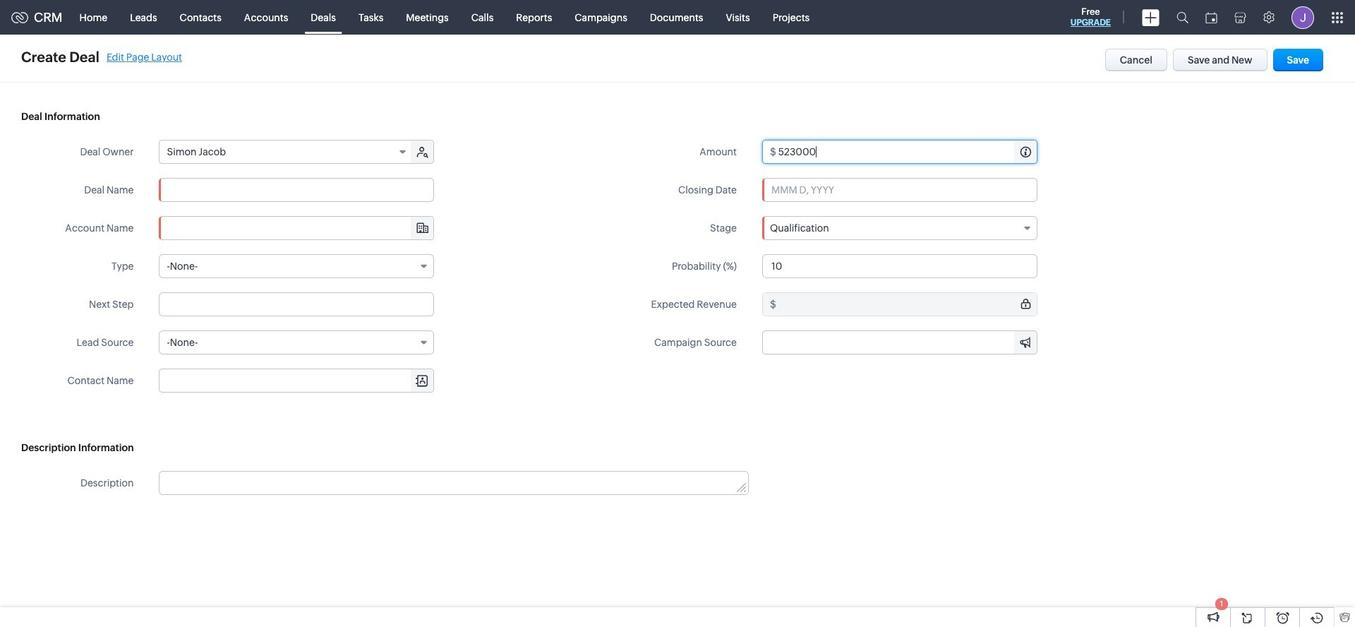 Task type: locate. For each thing, give the bounding box(es) containing it.
create menu image
[[1143, 9, 1160, 26]]

None text field
[[779, 141, 1037, 163], [160, 217, 434, 239], [763, 254, 1038, 278], [159, 292, 435, 316], [779, 293, 1037, 316], [160, 472, 748, 494], [779, 141, 1037, 163], [160, 217, 434, 239], [763, 254, 1038, 278], [159, 292, 435, 316], [779, 293, 1037, 316], [160, 472, 748, 494]]

MMM D, YYYY text field
[[763, 178, 1038, 202]]

None field
[[160, 141, 413, 163], [763, 216, 1038, 240], [160, 217, 434, 239], [159, 254, 435, 278], [159, 331, 435, 355], [763, 331, 1037, 354], [160, 369, 434, 392], [160, 141, 413, 163], [763, 216, 1038, 240], [160, 217, 434, 239], [159, 254, 435, 278], [159, 331, 435, 355], [763, 331, 1037, 354], [160, 369, 434, 392]]

None text field
[[159, 178, 435, 202], [763, 331, 1037, 354], [159, 178, 435, 202], [763, 331, 1037, 354]]

profile element
[[1284, 0, 1323, 34]]



Task type: describe. For each thing, give the bounding box(es) containing it.
search image
[[1177, 11, 1189, 23]]

create menu element
[[1134, 0, 1169, 34]]

logo image
[[11, 12, 28, 23]]

calendar image
[[1206, 12, 1218, 23]]

search element
[[1169, 0, 1198, 35]]

profile image
[[1292, 6, 1315, 29]]



Task type: vqa. For each thing, say whether or not it's contained in the screenshot.
Create Menu icon
yes



